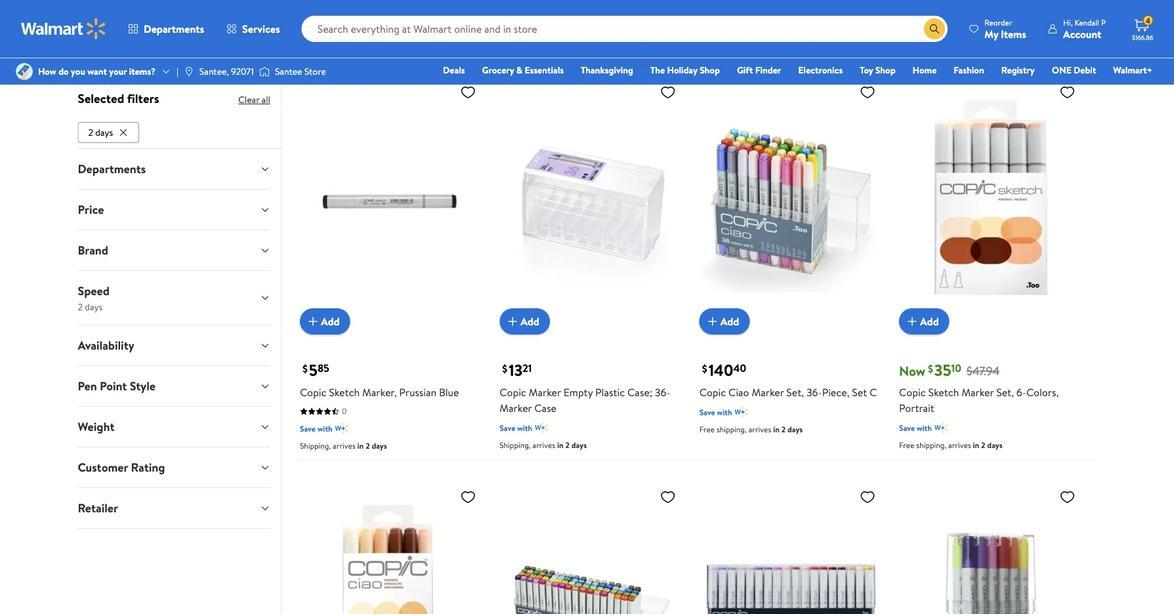 Task type: vqa. For each thing, say whether or not it's contained in the screenshot.
second the product from the right
no



Task type: describe. For each thing, give the bounding box(es) containing it.
13
[[509, 359, 523, 381]]

do
[[59, 65, 69, 78]]

pen
[[78, 378, 97, 394]]

save with for 13
[[500, 422, 532, 433]]

p
[[1101, 17, 1106, 28]]

save for $47.94
[[899, 422, 915, 433]]

colors,
[[1027, 385, 1059, 400]]

copic for 13
[[500, 385, 526, 400]]

pen point style tab
[[67, 366, 281, 406]]

add to cart image for 5
[[305, 314, 321, 329]]

copic inside now $ 35 10 $47.94 copic sketch marker set, 6-colors, portrait
[[899, 385, 926, 400]]

1 vertical spatial walmart plus image
[[735, 406, 748, 419]]

2 days
[[88, 126, 113, 139]]

now
[[899, 362, 925, 380]]

2 36- from the left
[[807, 385, 822, 400]]

add for 5
[[321, 314, 340, 329]]

save down 5
[[300, 423, 316, 434]]

rating
[[131, 459, 165, 476]]

6-
[[1017, 385, 1027, 400]]

you
[[71, 65, 85, 78]]

marker,
[[362, 385, 397, 400]]

1 sketch from the left
[[329, 385, 360, 400]]

pen point style button
[[67, 366, 281, 406]]

$ 13 21
[[502, 359, 532, 381]]

my
[[985, 27, 999, 41]]

add to cart image for 140
[[705, 314, 721, 329]]

copic marker empty plastic case; 36-marker case image
[[500, 79, 681, 324]]

walmart+ link
[[1108, 63, 1159, 77]]

 image for how do you want your items?
[[16, 63, 33, 80]]

point
[[100, 378, 127, 394]]

arrives down 0 at the bottom left of the page
[[333, 440, 356, 451]]

clear all
[[238, 93, 270, 106]]

sketch inside now $ 35 10 $47.94 copic sketch marker set, 6-colors, portrait
[[928, 385, 959, 400]]

availability button
[[67, 325, 281, 365]]

reorder
[[985, 17, 1012, 28]]

brand button
[[67, 230, 281, 270]]

customer rating tab
[[67, 447, 281, 487]]

copic sketch marker, prussian blue
[[300, 385, 459, 400]]

walmart plus image for 13
[[535, 421, 548, 434]]

deals link
[[437, 63, 471, 77]]

free for 140
[[700, 424, 715, 435]]

1 set, from the left
[[787, 385, 804, 400]]

availability tab
[[67, 325, 281, 365]]

days inside button
[[95, 126, 113, 139]]

0 horizontal spatial shipping, arrives in 2 days
[[300, 440, 387, 451]]

essentials
[[525, 64, 564, 76]]

0
[[342, 406, 347, 417]]

case
[[534, 401, 557, 415]]

departments button
[[117, 13, 215, 45]]

set
[[852, 385, 867, 400]]

walmart image
[[21, 18, 106, 39]]

add to favorites list, copic sketch marker set, 6-colors, portrait image
[[1060, 84, 1075, 101]]

save with up shipping, arrives in 3+ days
[[300, 18, 333, 29]]

weight button
[[67, 407, 281, 447]]

in down copic sketch marker, prussian blue at the bottom
[[357, 440, 364, 451]]

save with for $47.94
[[899, 422, 932, 433]]

customer rating button
[[67, 447, 281, 487]]

selected filters
[[78, 90, 159, 107]]

weight tab
[[67, 407, 281, 447]]

marker inside now $ 35 10 $47.94 copic sketch marker set, 6-colors, portrait
[[962, 385, 994, 400]]

toy shop
[[860, 64, 896, 76]]

Walmart Site-Wide search field
[[302, 16, 948, 42]]

arrives left 3+
[[333, 36, 356, 47]]

items?
[[129, 65, 156, 78]]

add to favorites list, copic ciao marker set, 6-colors, portrait image
[[460, 489, 476, 505]]

free for $47.94
[[899, 440, 915, 451]]

speed tab
[[67, 271, 281, 325]]

copic sketch marker set, 6-colors, portrait image
[[899, 79, 1081, 324]]

marker left case
[[500, 401, 532, 415]]

save for 13
[[500, 422, 515, 433]]

the holiday shop
[[650, 64, 720, 76]]

140
[[709, 359, 733, 381]]

add for 140
[[721, 314, 739, 329]]

3+
[[366, 36, 375, 47]]

copic for 140
[[700, 385, 726, 400]]

days down copic marker empty plastic case; 36- marker case
[[572, 440, 587, 451]]

add button for 5
[[300, 308, 350, 335]]

free shipping, arrives in 2 days for 140
[[700, 424, 803, 435]]

35
[[935, 359, 951, 381]]

$ for 140
[[702, 361, 707, 376]]

add to cart image for $47.94
[[905, 314, 920, 329]]

2 down copic marker empty plastic case; 36- marker case
[[565, 440, 570, 451]]

add to favorites list, copic ciao marker set, 36-piece, set c image
[[860, 84, 876, 101]]

$ for 5
[[303, 361, 308, 376]]

add to favorites list, copic sketch marker set, 72-piece set, b, v2 image
[[860, 489, 876, 505]]

home
[[913, 64, 937, 76]]

speed
[[78, 283, 110, 299]]

fashion
[[954, 64, 984, 76]]

$ inside now $ 35 10 $47.94 copic sketch marker set, 6-colors, portrait
[[928, 361, 933, 376]]

&
[[516, 64, 523, 76]]

shipping, arrives in 3+ days
[[300, 36, 392, 47]]

departments inside popup button
[[144, 22, 204, 36]]

registry link
[[996, 63, 1041, 77]]

with up shipping, arrives in 3+ days
[[318, 18, 333, 29]]

the holiday shop link
[[645, 63, 726, 77]]

4 add button from the left
[[899, 308, 950, 335]]

92071
[[231, 65, 254, 78]]

2 inside 2 days button
[[88, 126, 93, 139]]

customer
[[78, 459, 128, 476]]

save up shipping, arrives in 3+ days
[[300, 18, 316, 29]]

thanksgiving
[[581, 64, 633, 76]]

in down now $ 35 10 $47.94 copic sketch marker set, 6-colors, portrait
[[973, 440, 979, 451]]

registry
[[1001, 64, 1035, 76]]

electronics link
[[792, 63, 849, 77]]

filters
[[127, 90, 159, 107]]

plastic
[[595, 385, 625, 400]]

clear all button
[[238, 89, 270, 110]]

toy
[[860, 64, 873, 76]]

home link
[[907, 63, 943, 77]]

in down copic marker empty plastic case; 36- marker case
[[557, 440, 564, 451]]

grocery & essentials link
[[476, 63, 570, 77]]

gift finder link
[[731, 63, 787, 77]]

availability
[[78, 337, 134, 354]]

$ 5 85
[[303, 359, 329, 381]]

21
[[523, 361, 532, 375]]

2 days button
[[78, 122, 139, 143]]

thanksgiving link
[[575, 63, 639, 77]]

c
[[870, 385, 877, 400]]

free shipping, arrives in 2 days for $47.94
[[899, 440, 1003, 451]]

copic sketch marker, prussian blue image
[[300, 79, 481, 324]]

all
[[262, 93, 270, 106]]

price button
[[67, 189, 281, 230]]

1 horizontal spatial shipping, arrives in 2 days
[[500, 440, 587, 451]]

applied filters section element
[[78, 90, 159, 107]]

your
[[109, 65, 127, 78]]

reorder my items
[[985, 17, 1027, 41]]

retailer button
[[67, 488, 281, 528]]

0 vertical spatial walmart plus image
[[335, 17, 348, 30]]

prussian
[[399, 385, 437, 400]]

days down now $ 35 10 $47.94 copic sketch marker set, 6-colors, portrait
[[987, 440, 1003, 451]]

copic classic marker set, 72-piece set, a image
[[500, 484, 681, 614]]

10
[[951, 361, 961, 375]]

services
[[242, 22, 280, 36]]



Task type: locate. For each thing, give the bounding box(es) containing it.
portrait
[[899, 401, 935, 415]]

add to favorites list, copic marker empty plastic case; 36-marker case image
[[660, 84, 676, 101]]

add to cart image up 85
[[305, 314, 321, 329]]

2 inside speed 2 days
[[78, 300, 83, 313]]

0 horizontal spatial shipping,
[[717, 424, 747, 435]]

departments tab
[[67, 149, 281, 189]]

1 add button from the left
[[300, 308, 350, 335]]

case;
[[628, 385, 653, 400]]

add to favorites list, copic ciao artist marker set, 12-colors, basic image
[[1060, 489, 1075, 505]]

with for 140
[[717, 407, 732, 418]]

1 add to cart image from the left
[[705, 314, 721, 329]]

free shipping, arrives in 2 days down ciao
[[700, 424, 803, 435]]

add to cart image up now
[[905, 314, 920, 329]]

copic
[[300, 385, 327, 400], [500, 385, 526, 400], [700, 385, 726, 400], [899, 385, 926, 400]]

1 horizontal spatial  image
[[184, 66, 194, 77]]

walmart plus image down now $ 35 10 $47.94 copic sketch marker set, 6-colors, portrait
[[935, 421, 948, 434]]

one debit
[[1052, 64, 1096, 76]]

 image
[[259, 65, 270, 78]]

walmart plus image up shipping, arrives in 3+ days
[[335, 17, 348, 30]]

brand tab
[[67, 230, 281, 270]]

$
[[303, 361, 308, 376], [502, 361, 508, 376], [702, 361, 707, 376], [928, 361, 933, 376]]

1 horizontal spatial set,
[[997, 385, 1014, 400]]

departments inside dropdown button
[[78, 161, 146, 177]]

2 copic from the left
[[500, 385, 526, 400]]

$ inside $ 13 21
[[502, 361, 508, 376]]

add up 21
[[521, 314, 539, 329]]

walmart plus image
[[335, 17, 348, 30], [735, 406, 748, 419], [335, 422, 348, 435]]

0 horizontal spatial add to cart image
[[305, 314, 321, 329]]

add button for 140
[[700, 308, 750, 335]]

1 vertical spatial departments
[[78, 161, 146, 177]]

save with
[[300, 18, 333, 29], [700, 407, 732, 418], [500, 422, 532, 433], [899, 422, 932, 433], [300, 423, 333, 434]]

1 walmart plus image from the left
[[535, 421, 548, 434]]

selected
[[78, 90, 124, 107]]

departments down 2 days button
[[78, 161, 146, 177]]

1 horizontal spatial free shipping, arrives in 2 days
[[899, 440, 1003, 451]]

add to favorites list, copic classic marker set, 72-piece set, a image
[[660, 489, 676, 505]]

1 vertical spatial free
[[899, 440, 915, 451]]

days down copic sketch marker, prussian blue at the bottom
[[372, 440, 387, 451]]

0 horizontal spatial 36-
[[655, 385, 671, 400]]

walmart plus image
[[535, 421, 548, 434], [935, 421, 948, 434]]

copic up 'portrait'
[[899, 385, 926, 400]]

4 add from the left
[[920, 314, 939, 329]]

$ inside the $ 5 85
[[303, 361, 308, 376]]

walmart plus image for $47.94
[[935, 421, 948, 434]]

save with down the $ 5 85
[[300, 423, 333, 434]]

copic inside copic marker empty plastic case; 36- marker case
[[500, 385, 526, 400]]

$ left the 140
[[702, 361, 707, 376]]

shipping, for $47.94
[[917, 440, 947, 451]]

finder
[[755, 64, 781, 76]]

2 set, from the left
[[997, 385, 1014, 400]]

save with down 13
[[500, 422, 532, 433]]

1 copic from the left
[[300, 385, 327, 400]]

gift
[[737, 64, 753, 76]]

1 horizontal spatial add to cart image
[[505, 314, 521, 329]]

clear
[[238, 93, 259, 106]]

2 add to cart image from the left
[[905, 314, 920, 329]]

walmart+
[[1113, 64, 1153, 76]]

add to cart image for 13
[[505, 314, 521, 329]]

85
[[318, 361, 329, 375]]

2 add button from the left
[[500, 308, 550, 335]]

shipping, arrives in 2 days down case
[[500, 440, 587, 451]]

0 horizontal spatial walmart plus image
[[535, 421, 548, 434]]

1 horizontal spatial sketch
[[928, 385, 959, 400]]

speed 2 days
[[78, 283, 110, 313]]

3 $ from the left
[[702, 361, 707, 376]]

departments button
[[67, 149, 281, 189]]

in left 3+
[[357, 36, 364, 47]]

2 vertical spatial walmart plus image
[[335, 422, 348, 435]]

days inside speed 2 days
[[85, 300, 102, 313]]

$ left the 35 at the bottom
[[928, 361, 933, 376]]

in down 'copic ciao marker set, 36-piece, set c'
[[773, 424, 780, 435]]

 image left "how"
[[16, 63, 33, 80]]

santee, 92071
[[199, 65, 254, 78]]

set,
[[787, 385, 804, 400], [997, 385, 1014, 400]]

3 add button from the left
[[700, 308, 750, 335]]

add for 13
[[521, 314, 539, 329]]

1 horizontal spatial 36-
[[807, 385, 822, 400]]

set, left 6-
[[997, 385, 1014, 400]]

copic ciao marker set, 36-piece, set c image
[[700, 79, 881, 324]]

2 days list item
[[78, 119, 142, 143]]

shipping, down ciao
[[717, 424, 747, 435]]

0 horizontal spatial shop
[[700, 64, 720, 76]]

one
[[1052, 64, 1072, 76]]

1 shop from the left
[[700, 64, 720, 76]]

Search search field
[[302, 16, 948, 42]]

toy shop link
[[854, 63, 902, 77]]

36- inside copic marker empty plastic case; 36- marker case
[[655, 385, 671, 400]]

1 vertical spatial shipping,
[[917, 440, 947, 451]]

blue
[[439, 385, 459, 400]]

36- right case;
[[655, 385, 671, 400]]

1 36- from the left
[[655, 385, 671, 400]]

free
[[700, 424, 715, 435], [899, 440, 915, 451]]

add to cart image
[[705, 314, 721, 329], [905, 314, 920, 329]]

1 add from the left
[[321, 314, 340, 329]]

pen point style
[[78, 378, 156, 394]]

2 sketch from the left
[[928, 385, 959, 400]]

$ for 13
[[502, 361, 508, 376]]

$ 140 40
[[702, 359, 746, 381]]

with down ciao
[[717, 407, 732, 418]]

hi, kendall p account
[[1063, 17, 1106, 41]]

1 add to cart image from the left
[[305, 314, 321, 329]]

$ left 13
[[502, 361, 508, 376]]

sketch up 0 at the bottom left of the page
[[329, 385, 360, 400]]

2 down now $ 35 10 $47.94 copic sketch marker set, 6-colors, portrait
[[981, 440, 986, 451]]

add to cart image
[[305, 314, 321, 329], [505, 314, 521, 329]]

items
[[1001, 27, 1027, 41]]

1 horizontal spatial free
[[899, 440, 915, 451]]

1 horizontal spatial shop
[[876, 64, 896, 76]]

days
[[376, 36, 392, 47], [95, 126, 113, 139], [85, 300, 102, 313], [788, 424, 803, 435], [572, 440, 587, 451], [987, 440, 1003, 451], [372, 440, 387, 451]]

add to favorites list, copic sketch marker, prussian blue image
[[460, 84, 476, 101]]

copic ciao marker set, 36-piece, set c
[[700, 385, 877, 400]]

free shipping, arrives in 2 days down 'portrait'
[[899, 440, 1003, 451]]

1 horizontal spatial add to cart image
[[905, 314, 920, 329]]

with for 13
[[517, 422, 532, 433]]

arrives down now $ 35 10 $47.94 copic sketch marker set, 6-colors, portrait
[[949, 440, 971, 451]]

in
[[357, 36, 364, 47], [773, 424, 780, 435], [557, 440, 564, 451], [973, 440, 979, 451], [357, 440, 364, 451]]

add up the 35 at the bottom
[[920, 314, 939, 329]]

grocery
[[482, 64, 514, 76]]

5
[[309, 359, 318, 381]]

santee,
[[199, 65, 229, 78]]

$166.86
[[1132, 33, 1154, 42]]

$ inside $ 140 40
[[702, 361, 707, 376]]

days down 'copic ciao marker set, 36-piece, set c'
[[788, 424, 803, 435]]

shipping, arrives in 2 days down 0 at the bottom left of the page
[[300, 440, 387, 451]]

with down 'portrait'
[[917, 422, 932, 433]]

3 add from the left
[[721, 314, 739, 329]]

4 copic from the left
[[899, 385, 926, 400]]

arrives down case
[[533, 440, 555, 451]]

2 shop from the left
[[876, 64, 896, 76]]

price
[[78, 201, 104, 218]]

2 down copic sketch marker, prussian blue at the bottom
[[366, 440, 370, 451]]

copic sketch marker set, 72-piece set, b, v2 image
[[700, 484, 881, 614]]

deals
[[443, 64, 465, 76]]

2 down the speed
[[78, 300, 83, 313]]

fashion link
[[948, 63, 990, 77]]

add up 85
[[321, 314, 340, 329]]

 image
[[16, 63, 33, 80], [184, 66, 194, 77]]

0 horizontal spatial add to cart image
[[705, 314, 721, 329]]

shop right holiday
[[700, 64, 720, 76]]

save down 'portrait'
[[899, 422, 915, 433]]

marker up case
[[529, 385, 561, 400]]

free down 'portrait'
[[899, 440, 915, 451]]

kendall
[[1075, 17, 1099, 28]]

search icon image
[[929, 24, 940, 34]]

sketch
[[329, 385, 360, 400], [928, 385, 959, 400]]

how do you want your items?
[[38, 65, 156, 78]]

shop
[[700, 64, 720, 76], [876, 64, 896, 76]]

retailer
[[78, 500, 118, 516]]

customer rating
[[78, 459, 165, 476]]

0 vertical spatial free
[[700, 424, 715, 435]]

36- left set
[[807, 385, 822, 400]]

grocery & essentials
[[482, 64, 564, 76]]

 image for santee, 92071
[[184, 66, 194, 77]]

copic for 5
[[300, 385, 327, 400]]

marker
[[529, 385, 561, 400], [752, 385, 784, 400], [962, 385, 994, 400], [500, 401, 532, 415]]

piece,
[[822, 385, 850, 400]]

arrives down ciao
[[749, 424, 771, 435]]

1 horizontal spatial shipping,
[[917, 440, 947, 451]]

$47.94
[[967, 363, 1000, 379]]

0 vertical spatial shipping,
[[717, 424, 747, 435]]

hi,
[[1063, 17, 1073, 28]]

shop right toy
[[876, 64, 896, 76]]

add button for 13
[[500, 308, 550, 335]]

add button up 85
[[300, 308, 350, 335]]

walmart plus image down ciao
[[735, 406, 748, 419]]

empty
[[564, 385, 593, 400]]

add button up 21
[[500, 308, 550, 335]]

save down the 140
[[700, 407, 715, 418]]

save with for 140
[[700, 407, 732, 418]]

shipping,
[[300, 36, 331, 47], [500, 440, 531, 451], [300, 440, 331, 451]]

free down the 140
[[700, 424, 715, 435]]

copic down 13
[[500, 385, 526, 400]]

2 add to cart image from the left
[[505, 314, 521, 329]]

2 $ from the left
[[502, 361, 508, 376]]

with down the $ 5 85
[[318, 423, 333, 434]]

copic down 5
[[300, 385, 327, 400]]

departments up |
[[144, 22, 204, 36]]

$ left 5
[[303, 361, 308, 376]]

add button up $ 140 40
[[700, 308, 750, 335]]

|
[[177, 65, 178, 78]]

3 copic from the left
[[700, 385, 726, 400]]

sketch down the 35 at the bottom
[[928, 385, 959, 400]]

0 horizontal spatial sketch
[[329, 385, 360, 400]]

santee
[[275, 65, 302, 78]]

2 add from the left
[[521, 314, 539, 329]]

days right 3+
[[376, 36, 392, 47]]

walmart plus image down 0 at the bottom left of the page
[[335, 422, 348, 435]]

add button
[[300, 308, 350, 335], [500, 308, 550, 335], [700, 308, 750, 335], [899, 308, 950, 335]]

 image right |
[[184, 66, 194, 77]]

4
[[1146, 15, 1151, 26]]

days down selected
[[95, 126, 113, 139]]

store
[[304, 65, 326, 78]]

brand
[[78, 242, 108, 258]]

4 $ from the left
[[928, 361, 933, 376]]

price tab
[[67, 189, 281, 230]]

1 horizontal spatial walmart plus image
[[935, 421, 948, 434]]

0 horizontal spatial  image
[[16, 63, 33, 80]]

0 vertical spatial departments
[[144, 22, 204, 36]]

departments
[[144, 22, 204, 36], [78, 161, 146, 177]]

ciao
[[729, 385, 749, 400]]

days down the speed
[[85, 300, 102, 313]]

add up 40
[[721, 314, 739, 329]]

shipping, for 140
[[717, 424, 747, 435]]

0 horizontal spatial free
[[700, 424, 715, 435]]

copic down the 140
[[700, 385, 726, 400]]

0 vertical spatial free shipping, arrives in 2 days
[[700, 424, 803, 435]]

add
[[321, 314, 340, 329], [521, 314, 539, 329], [721, 314, 739, 329], [920, 314, 939, 329]]

santee store
[[275, 65, 326, 78]]

2 walmart plus image from the left
[[935, 421, 948, 434]]

shipping, arrives in 2 days
[[500, 440, 587, 451], [300, 440, 387, 451]]

add to cart image up the 140
[[705, 314, 721, 329]]

gift finder
[[737, 64, 781, 76]]

save for 140
[[700, 407, 715, 418]]

1 $ from the left
[[303, 361, 308, 376]]

services button
[[215, 13, 291, 45]]

save down 13
[[500, 422, 515, 433]]

0 horizontal spatial set,
[[787, 385, 804, 400]]

2 down 'copic ciao marker set, 36-piece, set c'
[[782, 424, 786, 435]]

with for $47.94
[[917, 422, 932, 433]]

add button up now
[[899, 308, 950, 335]]

set, inside now $ 35 10 $47.94 copic sketch marker set, 6-colors, portrait
[[997, 385, 1014, 400]]

walmart plus image down case
[[535, 421, 548, 434]]

save with down 'portrait'
[[899, 422, 932, 433]]

retailer tab
[[67, 488, 281, 528]]

style
[[130, 378, 156, 394]]

save with down ciao
[[700, 407, 732, 418]]

shipping, down 'portrait'
[[917, 440, 947, 451]]

set, left piece,
[[787, 385, 804, 400]]

0 horizontal spatial free shipping, arrives in 2 days
[[700, 424, 803, 435]]

1 vertical spatial free shipping, arrives in 2 days
[[899, 440, 1003, 451]]

with down $ 13 21
[[517, 422, 532, 433]]

free shipping, arrives in 2 days
[[700, 424, 803, 435], [899, 440, 1003, 451]]

copic ciao marker set, 6-colors, portrait image
[[300, 484, 481, 614]]

2 down selected
[[88, 126, 93, 139]]

40
[[733, 361, 746, 375]]

now $ 35 10 $47.94 copic sketch marker set, 6-colors, portrait
[[899, 359, 1059, 415]]

copic ciao artist marker set, 12-colors, basic image
[[899, 484, 1081, 614]]

marker right ciao
[[752, 385, 784, 400]]

marker down $47.94
[[962, 385, 994, 400]]

add to cart image up 13
[[505, 314, 521, 329]]



